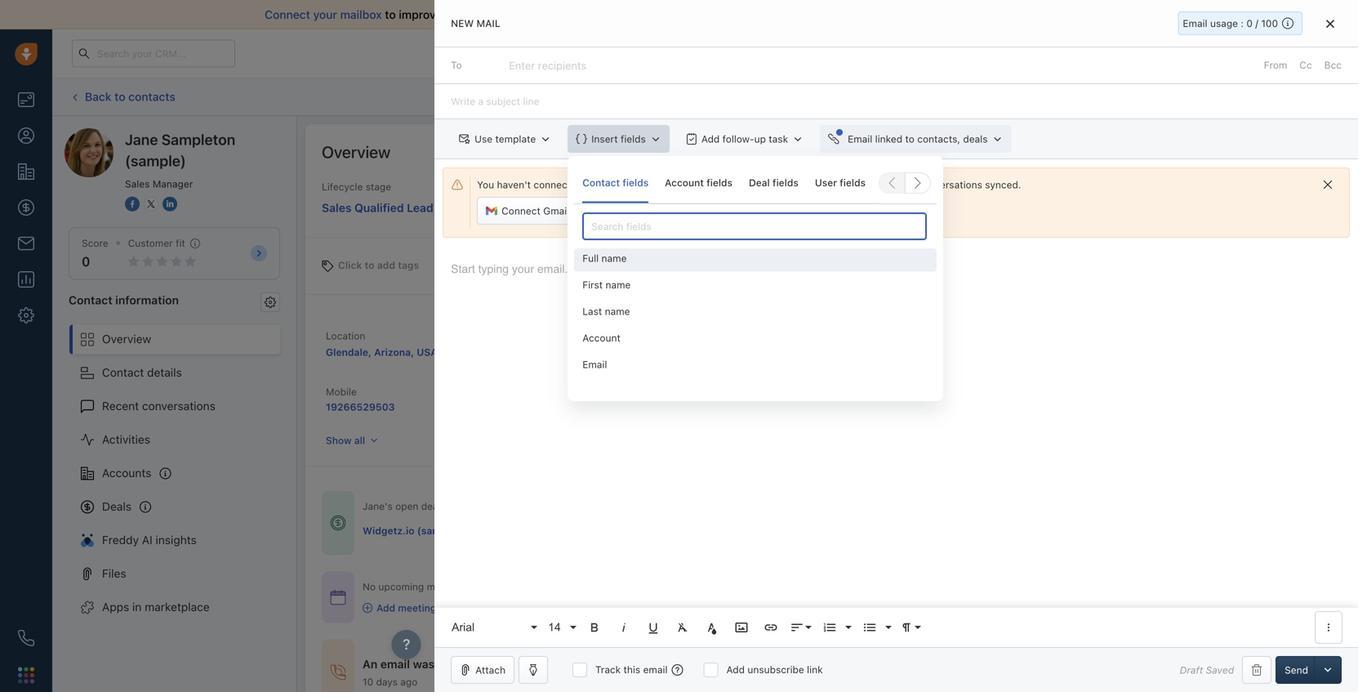 Task type: vqa. For each thing, say whether or not it's contained in the screenshot.
'Freshsales' inside tab panel
no



Task type: locate. For each thing, give the bounding box(es) containing it.
(sample) down open
[[417, 525, 460, 536]]

way
[[591, 8, 613, 21]]

email down account widgetz.io (sample)
[[583, 359, 607, 370]]

gmail
[[544, 205, 570, 217]]

(sample) inside the jane sampleton (sample)
[[125, 152, 186, 170]]

your left mailbox
[[313, 8, 337, 21]]

group
[[575, 249, 937, 494]]

all
[[355, 435, 365, 446]]

2 vertical spatial (sample)
[[417, 525, 460, 536]]

to inside button
[[906, 133, 915, 145]]

name right full
[[602, 253, 627, 264]]

overview up contact details
[[102, 332, 151, 346]]

account inside account fields "link"
[[665, 177, 704, 188]]

show all
[[326, 435, 365, 446]]

1 horizontal spatial email
[[848, 133, 873, 145]]

add
[[702, 133, 720, 145], [377, 602, 395, 614], [727, 664, 745, 675]]

account down last
[[564, 329, 603, 340]]

fields right it
[[840, 177, 866, 188]]

0 horizontal spatial 0
[[82, 254, 90, 269]]

insert link (⌘k) image
[[764, 620, 779, 635]]

application
[[435, 246, 1359, 647]]

0 vertical spatial ago
[[842, 401, 860, 413]]

overview
[[1284, 146, 1325, 158]]

contact fields link
[[583, 162, 649, 203]]

robinson
[[590, 401, 635, 413]]

email linked to contacts, deals
[[848, 133, 988, 145]]

crm.
[[758, 179, 783, 190]]

2 horizontal spatial sales
[[564, 386, 589, 398]]

0 vertical spatial your
[[313, 8, 337, 21]]

back to contacts
[[85, 90, 175, 103]]

14 for 14
[[548, 621, 561, 634]]

owner
[[592, 386, 620, 398]]

widgetz.io down jane's at the left
[[363, 525, 415, 536]]

name right last
[[605, 306, 630, 317]]

new inside dialog
[[451, 18, 474, 29]]

email left linked
[[848, 133, 873, 145]]

conversations up interested
[[919, 179, 983, 190]]

connect your mailbox link
[[265, 8, 385, 21]]

email
[[1183, 18, 1208, 29], [848, 133, 873, 145], [583, 359, 607, 370]]

days for 14 days ago
[[817, 401, 840, 413]]

email inside button
[[702, 205, 727, 217]]

add for add meeting
[[377, 602, 395, 614]]

1 vertical spatial conversations
[[142, 399, 216, 413]]

2 vertical spatial sales
[[564, 386, 589, 398]]

usa
[[417, 346, 438, 358]]

2 vertical spatial add
[[727, 664, 745, 675]]

you
[[477, 179, 494, 190]]

insert image (⌘p) image
[[735, 620, 749, 635]]

0 vertical spatial widgetz.io (sample) link
[[564, 346, 662, 357]]

0 horizontal spatial in
[[132, 600, 142, 614]]

1 vertical spatial new
[[565, 204, 586, 215]]

2 horizontal spatial (sample)
[[619, 346, 662, 357]]

sales up greg
[[564, 386, 589, 398]]

overview up the lifecycle stage at the left
[[322, 142, 391, 161]]

0 vertical spatial name
[[602, 253, 627, 264]]

0 horizontal spatial overview
[[102, 332, 151, 346]]

this
[[624, 664, 641, 675]]

1 horizontal spatial deals
[[964, 133, 988, 145]]

new left mail
[[451, 18, 474, 29]]

to left add
[[365, 259, 375, 271]]

1 vertical spatial overview
[[102, 332, 151, 346]]

back
[[85, 90, 112, 103]]

jane sampleton (sample)
[[125, 131, 236, 170]]

Search fields search field
[[583, 213, 927, 240]]

0 vertical spatial 0
[[1247, 18, 1253, 29]]

contacted link
[[655, 199, 825, 220]]

2 horizontal spatial email
[[1183, 18, 1208, 29]]

an
[[363, 658, 378, 671]]

option
[[575, 381, 937, 405]]

contact up new link
[[583, 177, 620, 188]]

to right sent
[[465, 658, 476, 671]]

0 horizontal spatial deals
[[421, 501, 446, 512]]

ago for 10 days ago
[[401, 676, 418, 688]]

the
[[741, 179, 756, 190]]

add inside 'button'
[[702, 133, 720, 145]]

interested button
[[825, 200, 995, 220]]

in left '21'
[[986, 48, 993, 58]]

1 horizontal spatial 0
[[1247, 18, 1253, 29]]

an email was sent to jane
[[363, 658, 505, 671]]

to right mailbox
[[385, 8, 396, 21]]

account down last name
[[583, 332, 621, 344]]

jane down contacts on the left top of the page
[[125, 131, 158, 148]]

jane's
[[363, 501, 393, 512]]

0 vertical spatial conversations
[[919, 179, 983, 190]]

close image
[[1327, 19, 1335, 29]]

new for new
[[565, 204, 586, 215]]

21
[[996, 48, 1006, 58]]

conversations inside dialog
[[919, 179, 983, 190]]

2 vertical spatial days
[[376, 676, 398, 688]]

0 horizontal spatial widgetz.io (sample) link
[[363, 524, 460, 538]]

(sample) for sampleton
[[125, 152, 186, 170]]

0 horizontal spatial container_wx8msf4aqz5i3rn1 image
[[330, 515, 346, 531]]

sales inside sales owner greg robinson
[[564, 386, 589, 398]]

ends
[[962, 48, 983, 58]]

1 horizontal spatial widgetz.io
[[564, 346, 616, 357]]

account for fields
[[665, 177, 704, 188]]

widgetz.io down last
[[564, 346, 616, 357]]

container_wx8msf4aqz5i3rn1 image
[[330, 589, 346, 605], [505, 659, 517, 670], [330, 664, 346, 681]]

customize
[[1233, 146, 1282, 158]]

(sample) inside account widgetz.io (sample)
[[619, 346, 662, 357]]

14 button
[[543, 611, 579, 644]]

contact information
[[69, 293, 179, 307]]

draft saved
[[1180, 664, 1235, 676]]

1 horizontal spatial 14
[[803, 401, 814, 413]]

sales owner greg robinson
[[564, 386, 635, 413]]

1 horizontal spatial container_wx8msf4aqz5i3rn1 image
[[363, 603, 373, 613]]

connect for connect gmail
[[502, 205, 541, 217]]

10
[[363, 676, 374, 688]]

connect gmail button
[[477, 197, 579, 225]]

1 horizontal spatial ago
[[842, 401, 860, 413]]

1 vertical spatial in
[[132, 600, 142, 614]]

1 vertical spatial widgetz.io
[[363, 525, 415, 536]]

name
[[602, 253, 627, 264], [606, 279, 631, 291], [605, 306, 630, 317]]

interested
[[888, 204, 936, 215]]

email up 10 days ago
[[381, 658, 410, 671]]

email for linked
[[848, 133, 873, 145]]

container_wx8msf4aqz5i3rn1 image left widgetz.io (sample)
[[330, 515, 346, 531]]

0 horizontal spatial ago
[[401, 676, 418, 688]]

enable
[[540, 8, 576, 21]]

0 down score
[[82, 254, 90, 269]]

widgetz.io
[[564, 346, 616, 357], [363, 525, 415, 536]]

0 horizontal spatial jane
[[125, 131, 158, 148]]

email left the usage
[[1183, 18, 1208, 29]]

1 vertical spatial sales
[[322, 201, 352, 215]]

deals right open
[[421, 501, 446, 512]]

sales left the manager
[[125, 178, 150, 190]]

fields up connect a different email button
[[623, 177, 649, 188]]

customer fit
[[128, 237, 185, 249]]

track
[[596, 664, 621, 675]]

attach
[[476, 664, 506, 676]]

in right apps
[[132, 600, 142, 614]]

ago for 14 days ago
[[842, 401, 860, 413]]

2 horizontal spatial days
[[1008, 48, 1028, 58]]

add left unsubscribe at the bottom right of page
[[727, 664, 745, 675]]

0 horizontal spatial 14
[[548, 621, 561, 634]]

different
[[660, 205, 699, 217]]

account inside account widgetz.io (sample)
[[564, 329, 603, 340]]

jane down the arial dropdown button
[[479, 658, 505, 671]]

1 vertical spatial (sample)
[[619, 346, 662, 357]]

1 horizontal spatial jane
[[479, 658, 505, 671]]

1 horizontal spatial widgetz.io (sample) link
[[564, 346, 662, 357]]

2 vertical spatial email
[[583, 359, 607, 370]]

2 vertical spatial name
[[605, 306, 630, 317]]

synced.
[[986, 179, 1022, 190]]

ai
[[142, 533, 153, 547]]

(sample) down last name
[[619, 346, 662, 357]]

conversations.
[[690, 8, 768, 21]]

sales for sales manager
[[125, 178, 150, 190]]

1 horizontal spatial in
[[986, 48, 993, 58]]

email usage : 0 / 100
[[1183, 18, 1279, 29]]

0 vertical spatial add
[[702, 133, 720, 145]]

align image
[[790, 620, 805, 635]]

0 horizontal spatial sales
[[125, 178, 150, 190]]

1 horizontal spatial your
[[895, 179, 916, 190]]

connect left mailbox
[[265, 8, 310, 21]]

bcc
[[1325, 59, 1342, 71]]

no
[[363, 581, 376, 592]]

haven't
[[497, 179, 531, 190]]

track this email
[[596, 664, 668, 675]]

attach button
[[451, 656, 515, 684]]

fields right insert
[[621, 133, 646, 145]]

new down connected
[[565, 204, 586, 215]]

days
[[1008, 48, 1028, 58], [817, 401, 840, 413], [376, 676, 398, 688]]

0 horizontal spatial new
[[451, 18, 474, 29]]

0 vertical spatial 14
[[803, 401, 814, 413]]

1 horizontal spatial overview
[[322, 142, 391, 161]]

0 vertical spatial sales
[[125, 178, 150, 190]]

to right "back"
[[115, 90, 125, 103]]

0 vertical spatial widgetz.io
[[564, 346, 616, 357]]

0 horizontal spatial days
[[376, 676, 398, 688]]

phone element
[[10, 622, 42, 654]]

1 vertical spatial days
[[817, 401, 840, 413]]

stage
[[366, 181, 391, 192]]

connect for connect a different email
[[610, 205, 649, 217]]

account up different
[[665, 177, 704, 188]]

widgetz.io (sample) link for account
[[564, 346, 662, 357]]

text color image
[[705, 620, 720, 635]]

contact down 0 button
[[69, 293, 112, 307]]

fields inside "link"
[[707, 177, 733, 188]]

0 horizontal spatial (sample)
[[125, 152, 186, 170]]

1 horizontal spatial add
[[702, 133, 720, 145]]

0 vertical spatial jane
[[125, 131, 158, 148]]

widgetz.io (sample) link down open
[[363, 524, 460, 538]]

contact up the recent
[[102, 366, 144, 379]]

1 vertical spatial container_wx8msf4aqz5i3rn1 image
[[363, 603, 373, 613]]

0 vertical spatial contact
[[583, 177, 620, 188]]

0 vertical spatial new
[[451, 18, 474, 29]]

add down upcoming
[[377, 602, 395, 614]]

follow-
[[723, 133, 755, 145]]

overview
[[322, 142, 391, 161], [102, 332, 151, 346]]

deals right contacts,
[[964, 133, 988, 145]]

0 horizontal spatial add
[[377, 602, 395, 614]]

fields inside dropdown button
[[621, 133, 646, 145]]

fields left 'the'
[[707, 177, 733, 188]]

1 horizontal spatial conversations
[[919, 179, 983, 190]]

1 vertical spatial deals
[[421, 501, 446, 512]]

1 vertical spatial contact
[[69, 293, 112, 307]]

insert fields
[[592, 133, 646, 145]]

manager
[[153, 178, 193, 190]]

connect left a
[[610, 205, 649, 217]]

1 vertical spatial 14
[[548, 621, 561, 634]]

new
[[451, 18, 474, 29], [565, 204, 586, 215]]

14 for 14 days ago
[[803, 401, 814, 413]]

to right linked
[[906, 133, 915, 145]]

no upcoming meetings with jane.
[[363, 581, 519, 592]]

sales down lifecycle
[[322, 201, 352, 215]]

email for usage
[[1183, 18, 1208, 29]]

name right first
[[606, 279, 631, 291]]

email down account fields "link"
[[702, 205, 727, 217]]

dialog
[[435, 0, 1359, 692]]

0 horizontal spatial widgetz.io
[[363, 525, 415, 536]]

arizona,
[[374, 346, 414, 358]]

deals
[[964, 133, 988, 145], [421, 501, 446, 512]]

1 horizontal spatial days
[[817, 401, 840, 413]]

contact
[[583, 177, 620, 188], [69, 293, 112, 307], [102, 366, 144, 379]]

widgetz.io (sample) link down last name
[[564, 346, 662, 357]]

2 horizontal spatial add
[[727, 664, 745, 675]]

Search your CRM... text field
[[72, 40, 235, 67]]

sales qualified lead link
[[322, 194, 448, 217]]

0 vertical spatial email
[[1183, 18, 1208, 29]]

0 right :
[[1247, 18, 1253, 29]]

conversations down details
[[142, 399, 216, 413]]

0 vertical spatial deals
[[964, 133, 988, 145]]

(sample) up "sales manager"
[[125, 152, 186, 170]]

2 vertical spatial contact
[[102, 366, 144, 379]]

trial
[[943, 48, 960, 58]]

(sample) for widgetz.io
[[619, 346, 662, 357]]

and
[[517, 8, 537, 21]]

deliverability
[[445, 8, 514, 21]]

0 button
[[82, 254, 90, 269]]

use template button
[[451, 125, 560, 153]]

jane.
[[494, 581, 519, 592]]

fields right deal
[[773, 177, 799, 188]]

1 vertical spatial add
[[377, 602, 395, 614]]

fields for deal fields
[[773, 177, 799, 188]]

0 vertical spatial (sample)
[[125, 152, 186, 170]]

connect down 'haven't' on the top of the page
[[502, 205, 541, 217]]

container_wx8msf4aqz5i3rn1 image down no
[[363, 603, 373, 613]]

19266529503 link
[[326, 401, 395, 413]]

your
[[921, 48, 941, 58]]

dialog containing arial
[[435, 0, 1359, 692]]

1 vertical spatial 0
[[82, 254, 90, 269]]

sales qualified lead
[[322, 201, 434, 215]]

add left follow- in the right top of the page
[[702, 133, 720, 145]]

deal fields
[[749, 177, 799, 188]]

add unsubscribe link
[[727, 664, 823, 675]]

1 vertical spatial widgetz.io (sample) link
[[363, 524, 460, 538]]

1 vertical spatial email
[[848, 133, 873, 145]]

your right keep
[[895, 179, 916, 190]]

files
[[102, 567, 126, 580]]

group containing full name
[[575, 249, 937, 494]]

14 inside dropdown button
[[548, 621, 561, 634]]

your
[[313, 8, 337, 21], [895, 179, 916, 190]]

1 horizontal spatial sales
[[322, 201, 352, 215]]

mailbox
[[340, 8, 382, 21]]

1 vertical spatial name
[[606, 279, 631, 291]]

1 horizontal spatial new
[[565, 204, 586, 215]]

contact for contact details
[[102, 366, 144, 379]]

account
[[665, 177, 704, 188], [564, 329, 603, 340], [583, 332, 621, 344]]

email
[[658, 8, 687, 21], [702, 205, 727, 217], [381, 658, 410, 671], [644, 664, 668, 675]]

0 vertical spatial overview
[[322, 142, 391, 161]]

container_wx8msf4aqz5i3rn1 image
[[330, 515, 346, 531], [363, 603, 373, 613]]

fit
[[176, 237, 185, 249]]

1 vertical spatial ago
[[401, 676, 418, 688]]

deals inside button
[[964, 133, 988, 145]]

add meeting
[[377, 602, 437, 614]]

connected
[[534, 179, 583, 190]]

email inside email linked to contacts, deals button
[[848, 133, 873, 145]]

ordered list image
[[823, 620, 838, 635]]



Task type: describe. For each thing, give the bounding box(es) containing it.
show
[[326, 435, 352, 446]]

add for add follow-up task
[[702, 133, 720, 145]]

add meeting link
[[363, 601, 519, 615]]

lifecycle stage
[[322, 181, 391, 192]]

freshworks switcher image
[[18, 667, 34, 683]]

clear formatting image
[[676, 620, 691, 635]]

connect a different email
[[610, 205, 727, 217]]

apps
[[102, 600, 129, 614]]

sync
[[616, 8, 641, 21]]

contact for contact fields
[[583, 177, 620, 188]]

user fields
[[815, 177, 866, 188]]

connect gmail
[[502, 205, 570, 217]]

robinsongreg175@gmail.com
[[586, 179, 726, 190]]

template
[[496, 133, 536, 145]]

send button
[[1276, 656, 1318, 684]]

first name
[[583, 279, 631, 291]]

paragraph format image
[[900, 620, 914, 635]]

account fields
[[665, 177, 733, 188]]

now
[[837, 179, 856, 190]]

0 vertical spatial container_wx8msf4aqz5i3rn1 image
[[330, 515, 346, 531]]

upcoming
[[379, 581, 424, 592]]

fields for user fields
[[840, 177, 866, 188]]

application containing arial
[[435, 246, 1359, 647]]

100
[[1262, 18, 1279, 29]]

mail
[[477, 18, 501, 29]]

0 vertical spatial in
[[986, 48, 993, 58]]

contacted
[[720, 204, 770, 215]]

with
[[472, 581, 492, 592]]

contacts
[[128, 90, 175, 103]]

explore
[[1059, 47, 1095, 59]]

improve
[[399, 8, 442, 21]]

accounts
[[102, 466, 151, 480]]

0 inside score 0
[[82, 254, 90, 269]]

fields for insert fields
[[621, 133, 646, 145]]

0 horizontal spatial your
[[313, 8, 337, 21]]

customize overview button
[[1208, 141, 1334, 163]]

customize overview
[[1233, 146, 1325, 158]]

account for widgetz.io
[[564, 329, 603, 340]]

container_wx8msf4aqz5i3rn1 image down the arial dropdown button
[[505, 659, 517, 670]]

add for add unsubscribe link
[[727, 664, 745, 675]]

container_wx8msf4aqz5i3rn1 image inside the add meeting link
[[363, 603, 373, 613]]

you haven't connected robinsongreg175@gmail.com to the crm. connect it now to keep your conversations synced.
[[477, 179, 1022, 190]]

arial
[[452, 621, 475, 634]]

unordered list image
[[863, 620, 878, 635]]

0 vertical spatial days
[[1008, 48, 1028, 58]]

a
[[652, 205, 657, 217]]

1 vertical spatial your
[[895, 179, 916, 190]]

underline (⌘u) image
[[646, 620, 661, 635]]

phone image
[[18, 630, 34, 646]]

use template
[[475, 133, 536, 145]]

fields for account fields
[[707, 177, 733, 188]]

glendale,
[[326, 346, 372, 358]]

widgetz.io (sample) link for jane's open deals
[[363, 524, 460, 538]]

linked
[[876, 133, 903, 145]]

deal fields link
[[749, 162, 799, 203]]

0 horizontal spatial conversations
[[142, 399, 216, 413]]

details
[[147, 366, 182, 379]]

interested link
[[825, 200, 995, 220]]

widgetz.io inside account widgetz.io (sample)
[[564, 346, 616, 357]]

italic (⌘i) image
[[617, 620, 632, 635]]

bold (⌘b) image
[[588, 620, 602, 635]]

email right the this
[[644, 664, 668, 675]]

back to contacts link
[[69, 84, 176, 110]]

apps in marketplace
[[102, 600, 210, 614]]

keep
[[870, 179, 893, 190]]

Write a subject line text field
[[435, 84, 1359, 119]]

name for last name
[[605, 306, 630, 317]]

information
[[115, 293, 179, 307]]

deals
[[102, 500, 132, 513]]

name for first name
[[606, 279, 631, 291]]

use
[[475, 133, 493, 145]]

name for full name
[[602, 253, 627, 264]]

0 inside dialog
[[1247, 18, 1253, 29]]

connect your mailbox to improve deliverability and enable 2-way sync of email conversations.
[[265, 8, 768, 21]]

to left 'the'
[[729, 179, 738, 190]]

container_wx8msf4aqz5i3rn1 image left no
[[330, 589, 346, 605]]

account widgetz.io (sample)
[[564, 329, 662, 357]]

recent conversations
[[102, 399, 216, 413]]

jane inside the jane sampleton (sample)
[[125, 131, 158, 148]]

widgetz.io (sample)
[[363, 525, 460, 536]]

meeting
[[398, 602, 437, 614]]

freddy ai insights
[[102, 533, 197, 547]]

email right of at the top left of page
[[658, 8, 687, 21]]

click
[[338, 259, 362, 271]]

qualified
[[355, 201, 404, 215]]

tags
[[398, 259, 419, 271]]

last name
[[583, 306, 630, 317]]

recent
[[102, 399, 139, 413]]

email linked to contacts, deals button
[[820, 125, 1012, 153]]

new mail
[[451, 18, 501, 29]]

contact fields
[[583, 177, 649, 188]]

19266529503
[[326, 401, 395, 413]]

user fields link
[[815, 162, 866, 203]]

fields for contact fields
[[623, 177, 649, 188]]

meetings
[[427, 581, 470, 592]]

jane's open deals
[[363, 501, 446, 512]]

customer
[[128, 237, 173, 249]]

1 vertical spatial jane
[[479, 658, 505, 671]]

sampleton
[[162, 131, 236, 148]]

to right now
[[858, 179, 868, 190]]

greg
[[564, 401, 588, 413]]

location glendale, arizona, usa
[[326, 330, 438, 358]]

connect for connect your mailbox to improve deliverability and enable 2-way sync of email conversations.
[[265, 8, 310, 21]]

link
[[807, 664, 823, 675]]

Enter recipients text field
[[509, 52, 590, 79]]

location
[[326, 330, 366, 342]]

lifecycle
[[322, 181, 363, 192]]

connect left it
[[786, 179, 825, 190]]

freddy
[[102, 533, 139, 547]]

container_wx8msf4aqz5i3rn1 image left 10
[[330, 664, 346, 681]]

0 horizontal spatial email
[[583, 359, 607, 370]]

usage
[[1211, 18, 1239, 29]]

full
[[583, 253, 599, 264]]

contact for contact information
[[69, 293, 112, 307]]

new for new mail
[[451, 18, 474, 29]]

insights
[[156, 533, 197, 547]]

add
[[377, 259, 395, 271]]

sales for sales qualified lead
[[322, 201, 352, 215]]

more misc image
[[1322, 620, 1337, 635]]

1 horizontal spatial (sample)
[[417, 525, 460, 536]]

mng settings image
[[265, 296, 276, 308]]

to
[[451, 59, 462, 71]]

lead
[[407, 201, 434, 215]]

deal
[[749, 177, 770, 188]]

up
[[755, 133, 766, 145]]

days for 10 days ago
[[376, 676, 398, 688]]



